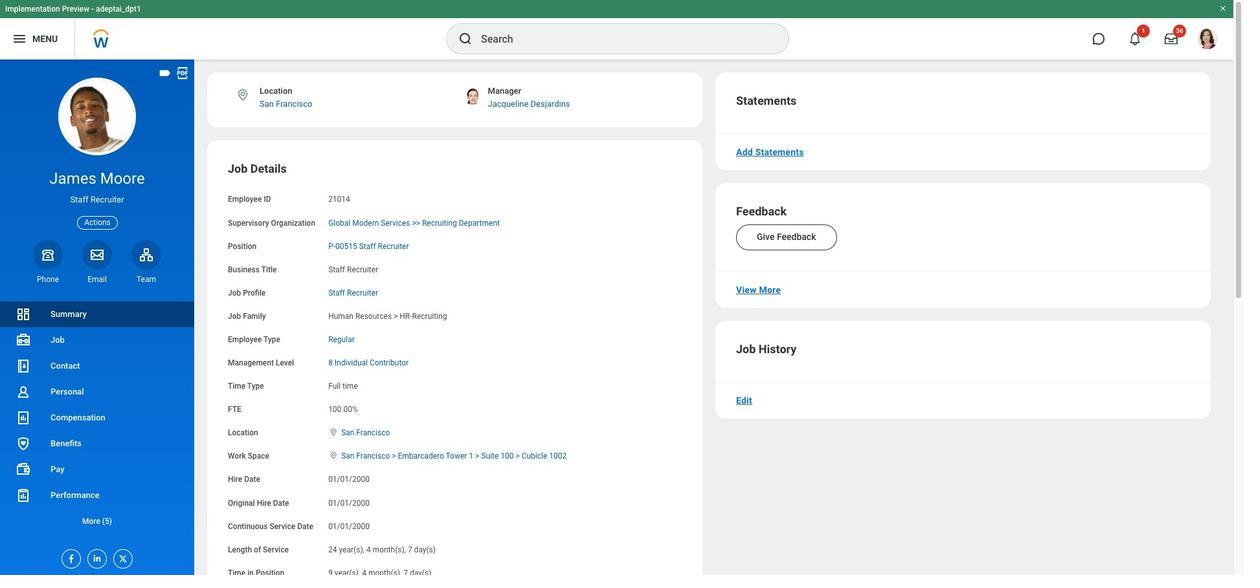 Task type: describe. For each thing, give the bounding box(es) containing it.
phone image
[[39, 247, 57, 263]]

team james moore element
[[132, 275, 161, 285]]

job image
[[16, 333, 31, 349]]

mail image
[[89, 247, 105, 263]]

compensation image
[[16, 411, 31, 426]]

0 vertical spatial location image
[[236, 88, 250, 102]]

email james moore element
[[82, 275, 112, 285]]

phone james moore element
[[33, 275, 63, 285]]

full time element
[[329, 380, 358, 391]]



Task type: vqa. For each thing, say whether or not it's contained in the screenshot.
x Image
yes



Task type: locate. For each thing, give the bounding box(es) containing it.
performance image
[[16, 488, 31, 504]]

facebook image
[[62, 551, 76, 565]]

linkedin image
[[88, 551, 102, 564]]

banner
[[0, 0, 1234, 60]]

search image
[[458, 31, 474, 47]]

justify image
[[12, 31, 27, 47]]

x image
[[114, 551, 128, 565]]

1 horizontal spatial location image
[[329, 428, 339, 437]]

view team image
[[139, 247, 154, 263]]

view printable version (pdf) image
[[176, 66, 190, 80]]

list
[[0, 302, 194, 535]]

1 vertical spatial location image
[[329, 428, 339, 437]]

group
[[228, 162, 682, 576]]

location image
[[236, 88, 250, 102], [329, 428, 339, 437]]

contact image
[[16, 359, 31, 374]]

tag image
[[158, 66, 172, 80]]

profile logan mcneil image
[[1198, 29, 1219, 52]]

benefits image
[[16, 437, 31, 452]]

pay image
[[16, 463, 31, 478]]

close environment banner image
[[1220, 5, 1228, 12]]

navigation pane region
[[0, 60, 194, 576]]

0 horizontal spatial location image
[[236, 88, 250, 102]]

location image
[[329, 452, 339, 461]]

personal image
[[16, 385, 31, 400]]

notifications large image
[[1129, 32, 1142, 45]]

summary image
[[16, 307, 31, 323]]

Search Workday  search field
[[481, 25, 763, 53]]

inbox large image
[[1166, 32, 1178, 45]]



